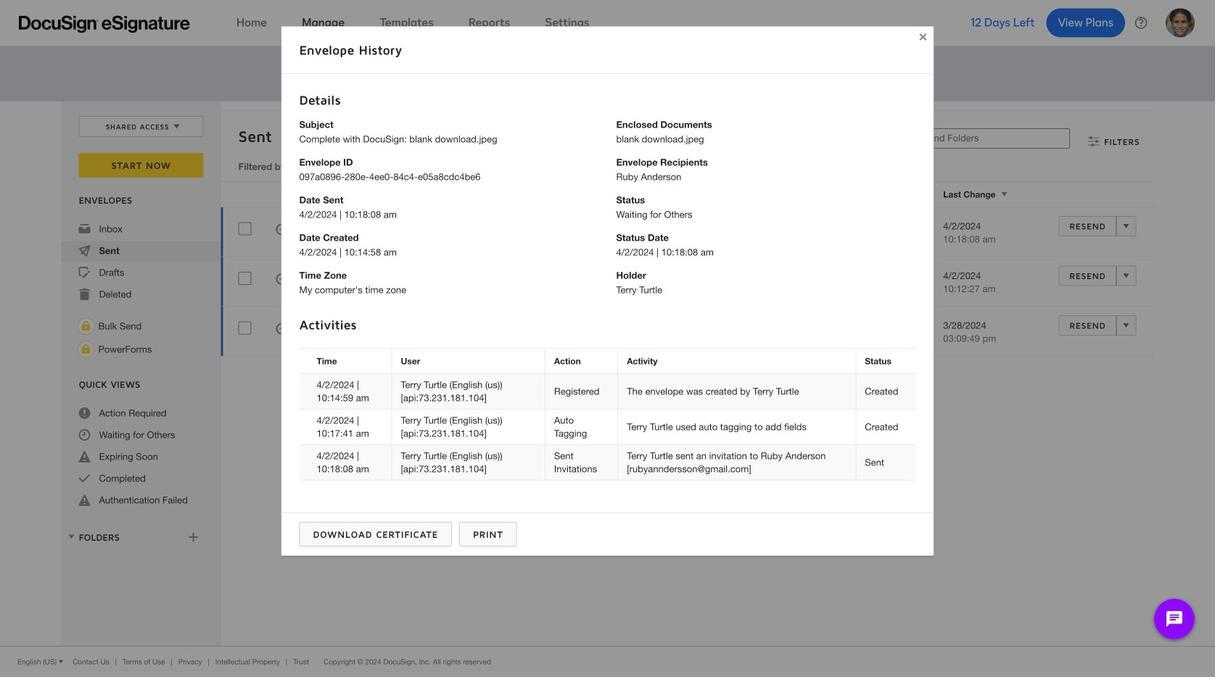 Task type: describe. For each thing, give the bounding box(es) containing it.
clock image
[[79, 430, 90, 441]]

lock image
[[77, 341, 95, 359]]

waiting for others image
[[276, 274, 288, 287]]

Search Sent and Folders text field
[[875, 129, 1070, 148]]

lock image
[[77, 318, 95, 335]]

draft image
[[79, 267, 90, 279]]

inbox image
[[79, 224, 90, 235]]

completed image
[[79, 473, 90, 485]]



Task type: locate. For each thing, give the bounding box(es) containing it.
view folders image
[[66, 532, 77, 543]]

alert image
[[79, 495, 90, 507]]

sent image
[[79, 245, 90, 257]]

waiting for others image up waiting for others icon at the left top
[[276, 224, 288, 238]]

action required image
[[79, 408, 90, 420]]

waiting for others image down waiting for others icon at the left top
[[276, 323, 288, 337]]

waiting for others image
[[276, 224, 288, 238], [276, 323, 288, 337]]

docusign esignature image
[[19, 16, 190, 33]]

1 vertical spatial waiting for others image
[[276, 323, 288, 337]]

2 waiting for others image from the top
[[276, 323, 288, 337]]

more info region
[[0, 647, 1216, 678]]

trash image
[[79, 289, 90, 301]]

0 vertical spatial waiting for others image
[[276, 224, 288, 238]]

alert image
[[79, 451, 90, 463]]

1 waiting for others image from the top
[[276, 224, 288, 238]]



Task type: vqa. For each thing, say whether or not it's contained in the screenshot.
first Waiting for Others image from the top of the page
yes



